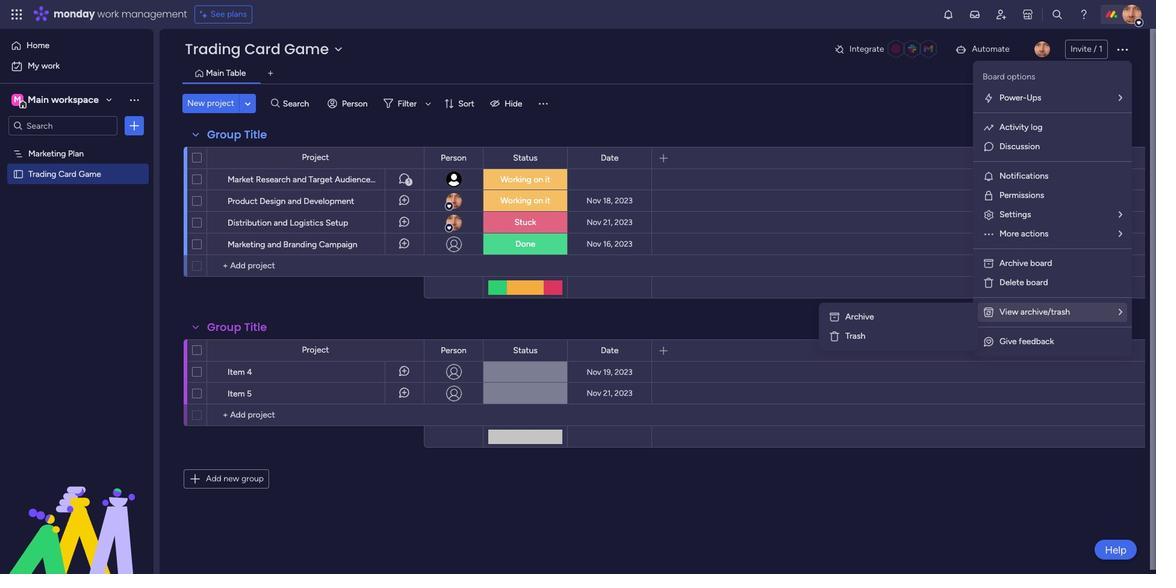 Task type: describe. For each thing, give the bounding box(es) containing it.
group title field for second person field from the bottom
[[204, 127, 270, 143]]

integrate
[[850, 44, 885, 54]]

distribution and logistics setup
[[228, 218, 348, 228]]

1 vertical spatial options image
[[128, 120, 140, 132]]

more actions image
[[983, 228, 995, 240]]

my work option
[[7, 57, 146, 76]]

search everything image
[[1052, 8, 1064, 20]]

2 person field from the top
[[438, 344, 470, 358]]

management
[[122, 7, 187, 21]]

m
[[14, 95, 21, 105]]

marketing and branding campaign
[[228, 240, 358, 250]]

view archive/trash
[[1000, 307, 1071, 318]]

give feedback image
[[983, 336, 995, 348]]

give
[[1000, 337, 1017, 347]]

my work
[[28, 61, 60, 71]]

working for market research and target audience analysis
[[501, 174, 532, 185]]

1 title from the top
[[244, 127, 267, 142]]

group title field for 1st person field from the bottom
[[204, 320, 270, 336]]

it for product design and development
[[546, 196, 551, 206]]

notifications image
[[943, 8, 955, 20]]

settings image
[[983, 209, 995, 221]]

monday
[[54, 7, 95, 21]]

0 horizontal spatial trading
[[28, 169, 56, 179]]

sort
[[459, 99, 475, 109]]

4
[[247, 368, 252, 378]]

workspace image
[[11, 93, 23, 107]]

new project
[[187, 98, 234, 108]]

trash image
[[829, 331, 841, 343]]

game inside list box
[[79, 169, 101, 179]]

notifications
[[1000, 171, 1049, 181]]

5 nov from the top
[[587, 389, 602, 398]]

2 + add project text field from the top
[[213, 408, 419, 423]]

workspace selection element
[[11, 93, 101, 108]]

item for item 4
[[228, 368, 245, 378]]

marketing plan
[[28, 148, 84, 158]]

discussion
[[1000, 142, 1041, 152]]

2023 for marketing and branding campaign
[[615, 240, 633, 249]]

automate button
[[951, 40, 1015, 59]]

list box containing marketing plan
[[0, 141, 154, 347]]

marketing for marketing plan
[[28, 148, 66, 158]]

1 vertical spatial trading card game
[[28, 169, 101, 179]]

table
[[226, 68, 246, 78]]

delete
[[1000, 278, 1025, 288]]

v2 search image
[[271, 97, 280, 110]]

plans
[[227, 9, 247, 19]]

permissions image
[[983, 190, 995, 202]]

audience
[[335, 175, 371, 185]]

board for archive board
[[1031, 258, 1053, 269]]

settings
[[1000, 210, 1032, 220]]

18,
[[603, 196, 613, 205]]

16,
[[604, 240, 613, 249]]

collapse image
[[1121, 99, 1130, 108]]

help
[[1106, 544, 1127, 556]]

lottie animation element
[[0, 453, 154, 575]]

0 horizontal spatial james peterson image
[[1035, 42, 1051, 57]]

market research and target audience analysis
[[228, 175, 404, 185]]

menu image
[[537, 98, 549, 110]]

see plans button
[[194, 5, 253, 23]]

main table tab list
[[183, 64, 1133, 84]]

public board image
[[13, 168, 24, 180]]

nov 16, 2023
[[587, 240, 633, 249]]

main for main table
[[206, 68, 224, 78]]

project for group title field for 1st person field from the bottom
[[302, 345, 329, 355]]

archive/trash
[[1021, 307, 1071, 318]]

status for status 'field' associated with second person field from the bottom
[[513, 153, 538, 163]]

activity
[[1000, 122, 1029, 133]]

1 inside button
[[408, 178, 410, 186]]

development
[[304, 196, 354, 207]]

monday work management
[[54, 7, 187, 21]]

integrate button
[[830, 37, 946, 62]]

0 vertical spatial card
[[245, 39, 281, 59]]

invite members image
[[996, 8, 1008, 20]]

/
[[1094, 44, 1098, 54]]

group for second person field from the bottom
[[207, 127, 241, 142]]

filter
[[398, 99, 417, 109]]

1 inside button
[[1100, 44, 1103, 54]]

list arrow image for view archive/trash
[[1119, 308, 1123, 317]]

1 button
[[385, 169, 424, 190]]

logistics
[[290, 218, 324, 228]]

permissions
[[1000, 190, 1045, 201]]

main table
[[206, 68, 246, 78]]

status for status 'field' corresponding to 1st person field from the bottom
[[513, 346, 538, 356]]

archive board
[[1000, 258, 1053, 269]]

archive for archive board
[[1000, 258, 1029, 269]]

see
[[211, 9, 225, 19]]

status field for 1st person field from the bottom
[[510, 344, 541, 358]]

Search in workspace field
[[25, 119, 101, 133]]

menu containing board options
[[974, 61, 1133, 357]]

angle down image
[[245, 99, 251, 108]]

design
[[260, 196, 286, 207]]

working on it for market research and target audience analysis
[[501, 174, 551, 185]]

actions
[[1022, 229, 1049, 239]]

workspace
[[51, 94, 99, 105]]

main for main workspace
[[28, 94, 49, 105]]

date for status 'field' associated with second person field from the bottom
[[601, 153, 619, 163]]

activity log image
[[983, 122, 995, 134]]

home
[[27, 40, 50, 51]]

person inside popup button
[[342, 99, 368, 109]]

group title for 1st person field from the bottom
[[207, 320, 267, 335]]

item 5
[[228, 389, 252, 399]]

plan
[[68, 148, 84, 158]]

see plans
[[211, 9, 247, 19]]

group title for second person field from the bottom
[[207, 127, 267, 142]]

main table button
[[203, 67, 249, 80]]

view
[[1000, 307, 1019, 318]]

arrow down image
[[421, 96, 436, 111]]

power-
[[1000, 93, 1027, 103]]

nov 19, 2023
[[587, 368, 633, 377]]

2 nov from the top
[[587, 218, 602, 227]]

nov for product design and development
[[587, 196, 601, 205]]

market
[[228, 175, 254, 185]]

my
[[28, 61, 39, 71]]

nov for item 4
[[587, 368, 602, 377]]

activity log
[[1000, 122, 1043, 133]]

1 + add project text field from the top
[[213, 259, 419, 274]]



Task type: vqa. For each thing, say whether or not it's contained in the screenshot.
Permissions icon
yes



Task type: locate. For each thing, give the bounding box(es) containing it.
distribution
[[228, 218, 272, 228]]

1 vertical spatial title
[[244, 320, 267, 335]]

0 horizontal spatial card
[[58, 169, 77, 179]]

marketing
[[28, 148, 66, 158], [228, 240, 265, 250]]

help image
[[1078, 8, 1091, 20]]

work right monday
[[97, 7, 119, 21]]

board options
[[983, 72, 1036, 82]]

on
[[534, 174, 544, 185], [534, 196, 544, 206]]

hide button
[[486, 94, 530, 113]]

0 horizontal spatial main
[[28, 94, 49, 105]]

2023 right 19, on the right bottom of the page
[[615, 368, 633, 377]]

0 vertical spatial marketing
[[28, 148, 66, 158]]

2 vertical spatial list arrow image
[[1119, 308, 1123, 317]]

filter button
[[379, 94, 436, 113]]

sort button
[[439, 94, 482, 113]]

list arrow image for power-ups
[[1119, 94, 1123, 102]]

Status field
[[510, 152, 541, 165], [510, 344, 541, 358]]

1 vertical spatial archive
[[846, 312, 875, 322]]

date field for status 'field' corresponding to 1st person field from the bottom
[[598, 344, 622, 358]]

1 vertical spatial james peterson image
[[1035, 42, 1051, 57]]

1 vertical spatial main
[[28, 94, 49, 105]]

1 horizontal spatial options image
[[1116, 42, 1130, 57]]

4 2023 from the top
[[615, 368, 633, 377]]

group title up item 4
[[207, 320, 267, 335]]

log
[[1032, 122, 1043, 133]]

1 vertical spatial group title field
[[204, 320, 270, 336]]

nov 21, 2023 up nov 16, 2023
[[587, 218, 633, 227]]

trading card game up add view icon
[[185, 39, 329, 59]]

add view image
[[268, 69, 273, 78]]

discussion image
[[983, 141, 995, 153]]

1 nov 21, 2023 from the top
[[587, 218, 633, 227]]

nov down nov 18, 2023
[[587, 218, 602, 227]]

james peterson image
[[1123, 5, 1142, 24], [1035, 42, 1051, 57]]

21, up 16,
[[604, 218, 613, 227]]

group title field down angle down icon
[[204, 127, 270, 143]]

2 item from the top
[[228, 389, 245, 399]]

card up add view icon
[[245, 39, 281, 59]]

power-ups
[[1000, 93, 1042, 103]]

1 vertical spatial group
[[207, 320, 241, 335]]

1 vertical spatial project
[[302, 345, 329, 355]]

1 person field from the top
[[438, 152, 470, 165]]

1 item from the top
[[228, 368, 245, 378]]

0 vertical spatial working
[[501, 174, 532, 185]]

analysis
[[373, 175, 404, 185]]

marketing inside list box
[[28, 148, 66, 158]]

date field up nov 18, 2023
[[598, 152, 622, 165]]

options image down workspace options icon
[[128, 120, 140, 132]]

1 21, from the top
[[604, 218, 613, 227]]

give feedback
[[1000, 337, 1055, 347]]

invite / 1
[[1071, 44, 1103, 54]]

1 2023 from the top
[[615, 196, 633, 205]]

0 vertical spatial project
[[302, 152, 329, 163]]

1 group title field from the top
[[204, 127, 270, 143]]

update feed image
[[969, 8, 981, 20]]

main inside button
[[206, 68, 224, 78]]

1 status field from the top
[[510, 152, 541, 165]]

new
[[224, 474, 239, 484]]

trading card game button
[[183, 39, 348, 59]]

1 list arrow image from the top
[[1119, 94, 1123, 102]]

19,
[[604, 368, 613, 377]]

add new group button
[[184, 470, 269, 489]]

Person field
[[438, 152, 470, 165], [438, 344, 470, 358]]

1 vertical spatial item
[[228, 389, 245, 399]]

2 group from the top
[[207, 320, 241, 335]]

1 group from the top
[[207, 127, 241, 142]]

1 horizontal spatial 1
[[1100, 44, 1103, 54]]

0 vertical spatial working on it
[[501, 174, 551, 185]]

james peterson image right help "image"
[[1123, 5, 1142, 24]]

1 vertical spatial on
[[534, 196, 544, 206]]

research
[[256, 175, 291, 185]]

2 2023 from the top
[[615, 218, 633, 227]]

1 vertical spatial working
[[501, 196, 532, 206]]

0 vertical spatial main
[[206, 68, 224, 78]]

0 horizontal spatial marketing
[[28, 148, 66, 158]]

board for delete board
[[1027, 278, 1049, 288]]

board up delete board
[[1031, 258, 1053, 269]]

2 status field from the top
[[510, 344, 541, 358]]

project for group title field related to second person field from the bottom
[[302, 152, 329, 163]]

archive board image
[[983, 258, 995, 270]]

Group Title field
[[204, 127, 270, 143], [204, 320, 270, 336]]

title down angle down icon
[[244, 127, 267, 142]]

1 right /
[[1100, 44, 1103, 54]]

option
[[0, 142, 154, 145]]

2 status from the top
[[513, 346, 538, 356]]

tab
[[261, 64, 280, 83]]

delete board
[[1000, 278, 1049, 288]]

it for market research and target audience analysis
[[546, 174, 551, 185]]

1 status from the top
[[513, 153, 538, 163]]

item 4
[[228, 368, 252, 378]]

list box
[[0, 141, 154, 347]]

0 vertical spatial board
[[1031, 258, 1053, 269]]

power ups image
[[983, 92, 995, 104]]

nov left 16,
[[587, 240, 602, 249]]

1 project from the top
[[302, 152, 329, 163]]

5
[[247, 389, 252, 399]]

setup
[[326, 218, 348, 228]]

working on it for product design and development
[[501, 196, 551, 206]]

main right workspace image
[[28, 94, 49, 105]]

on for market research and target audience analysis
[[534, 174, 544, 185]]

board
[[983, 72, 1005, 82]]

21, down 19, on the right bottom of the page
[[604, 389, 613, 398]]

1 vertical spatial working on it
[[501, 196, 551, 206]]

home option
[[7, 36, 146, 55]]

1 vertical spatial card
[[58, 169, 77, 179]]

title
[[244, 127, 267, 142], [244, 320, 267, 335]]

2 title from the top
[[244, 320, 267, 335]]

2 date field from the top
[[598, 344, 622, 358]]

0 vertical spatial status field
[[510, 152, 541, 165]]

and left target
[[293, 175, 307, 185]]

options
[[1007, 72, 1036, 82]]

1 horizontal spatial card
[[245, 39, 281, 59]]

archive up the trash
[[846, 312, 875, 322]]

0 vertical spatial options image
[[1116, 42, 1130, 57]]

1 vertical spatial it
[[546, 196, 551, 206]]

0 vertical spatial archive
[[1000, 258, 1029, 269]]

game
[[284, 39, 329, 59], [79, 169, 101, 179]]

nov down nov 19, 2023
[[587, 389, 602, 398]]

1 working from the top
[[501, 174, 532, 185]]

2023 right 18,
[[615, 196, 633, 205]]

lottie animation image
[[0, 453, 154, 575]]

0 vertical spatial group title
[[207, 127, 267, 142]]

1 right 'analysis'
[[408, 178, 410, 186]]

0 vertical spatial work
[[97, 7, 119, 21]]

0 vertical spatial item
[[228, 368, 245, 378]]

archive up delete
[[1000, 258, 1029, 269]]

invite / 1 button
[[1066, 40, 1109, 59]]

on for product design and development
[[534, 196, 544, 206]]

working for product design and development
[[501, 196, 532, 206]]

list arrow image
[[1119, 94, 1123, 102], [1119, 230, 1123, 239], [1119, 308, 1123, 317]]

trading right public board icon
[[28, 169, 56, 179]]

Search field
[[280, 95, 316, 112]]

0 vertical spatial nov 21, 2023
[[587, 218, 633, 227]]

hide
[[505, 99, 523, 109]]

+ Add project text field
[[213, 259, 419, 274], [213, 408, 419, 423]]

archive image
[[829, 311, 841, 324]]

2023 up nov 16, 2023
[[615, 218, 633, 227]]

2 list arrow image from the top
[[1119, 230, 1123, 239]]

trading card game down marketing plan
[[28, 169, 101, 179]]

add new group
[[206, 474, 264, 484]]

1 horizontal spatial main
[[206, 68, 224, 78]]

1 group title from the top
[[207, 127, 267, 142]]

1 vertical spatial board
[[1027, 278, 1049, 288]]

group
[[242, 474, 264, 484]]

1 vertical spatial date field
[[598, 344, 622, 358]]

work for monday
[[97, 7, 119, 21]]

work for my
[[41, 61, 60, 71]]

nov for marketing and branding campaign
[[587, 240, 602, 249]]

home link
[[7, 36, 146, 55]]

status
[[513, 153, 538, 163], [513, 346, 538, 356]]

1 horizontal spatial work
[[97, 7, 119, 21]]

1 vertical spatial work
[[41, 61, 60, 71]]

1 on from the top
[[534, 174, 544, 185]]

nov 18, 2023
[[587, 196, 633, 205]]

1 date field from the top
[[598, 152, 622, 165]]

2 working from the top
[[501, 196, 532, 206]]

2 working on it from the top
[[501, 196, 551, 206]]

2023 down nov 19, 2023
[[615, 389, 633, 398]]

date up nov 19, 2023
[[601, 346, 619, 356]]

1 horizontal spatial trading card game
[[185, 39, 329, 59]]

0 horizontal spatial archive
[[846, 312, 875, 322]]

item left 4
[[228, 368, 245, 378]]

trading card game
[[185, 39, 329, 59], [28, 169, 101, 179]]

tab inside main table "tab list"
[[261, 64, 280, 83]]

21,
[[604, 218, 613, 227], [604, 389, 613, 398]]

0 vertical spatial group title field
[[204, 127, 270, 143]]

0 vertical spatial list arrow image
[[1119, 94, 1123, 102]]

1 horizontal spatial marketing
[[228, 240, 265, 250]]

group title down angle down icon
[[207, 127, 267, 142]]

0 vertical spatial trading
[[185, 39, 241, 59]]

marketing for marketing and branding campaign
[[228, 240, 265, 250]]

project
[[207, 98, 234, 108]]

view archive/trash image
[[983, 307, 995, 319]]

group up item 4
[[207, 320, 241, 335]]

0 horizontal spatial options image
[[128, 120, 140, 132]]

date up nov 18, 2023
[[601, 153, 619, 163]]

1 horizontal spatial archive
[[1000, 258, 1029, 269]]

2 it from the top
[[546, 196, 551, 206]]

0 vertical spatial it
[[546, 174, 551, 185]]

archive for archive
[[846, 312, 875, 322]]

nov 21, 2023
[[587, 218, 633, 227], [587, 389, 633, 398]]

0 vertical spatial date
[[601, 153, 619, 163]]

0 vertical spatial 1
[[1100, 44, 1103, 54]]

nov left 19, on the right bottom of the page
[[587, 368, 602, 377]]

campaign
[[319, 240, 358, 250]]

1 vertical spatial status
[[513, 346, 538, 356]]

2023
[[615, 196, 633, 205], [615, 218, 633, 227], [615, 240, 633, 249], [615, 368, 633, 377], [615, 389, 633, 398]]

0 vertical spatial date field
[[598, 152, 622, 165]]

marketing left 'plan'
[[28, 148, 66, 158]]

nov left 18,
[[587, 196, 601, 205]]

group down project
[[207, 127, 241, 142]]

item left 5
[[228, 389, 245, 399]]

date field for status 'field' associated with second person field from the bottom
[[598, 152, 622, 165]]

main left table
[[206, 68, 224, 78]]

more actions
[[1000, 229, 1049, 239]]

delete board image
[[983, 277, 995, 289]]

1 vertical spatial game
[[79, 169, 101, 179]]

person
[[342, 99, 368, 109], [441, 153, 467, 163], [441, 346, 467, 356]]

new project button
[[183, 94, 239, 113]]

0 horizontal spatial trading card game
[[28, 169, 101, 179]]

0 vertical spatial james peterson image
[[1123, 5, 1142, 24]]

1 vertical spatial + add project text field
[[213, 408, 419, 423]]

list arrow image
[[1119, 211, 1123, 219]]

done
[[516, 239, 536, 249]]

1 vertical spatial marketing
[[228, 240, 265, 250]]

work right my
[[41, 61, 60, 71]]

marketing down distribution
[[228, 240, 265, 250]]

1 horizontal spatial james peterson image
[[1123, 5, 1142, 24]]

group title field up item 4
[[204, 320, 270, 336]]

2 nov 21, 2023 from the top
[[587, 389, 633, 398]]

1 vertical spatial trading
[[28, 169, 56, 179]]

1 horizontal spatial game
[[284, 39, 329, 59]]

0 horizontal spatial game
[[79, 169, 101, 179]]

item for item 5
[[228, 389, 245, 399]]

1 vertical spatial 21,
[[604, 389, 613, 398]]

james peterson image up options
[[1035, 42, 1051, 57]]

and right design on the top
[[288, 196, 302, 207]]

2 21, from the top
[[604, 389, 613, 398]]

1 vertical spatial 1
[[408, 178, 410, 186]]

monday marketplace image
[[1022, 8, 1034, 20]]

5 2023 from the top
[[615, 389, 633, 398]]

feedback
[[1019, 337, 1055, 347]]

1 date from the top
[[601, 153, 619, 163]]

0 vertical spatial person field
[[438, 152, 470, 165]]

1
[[1100, 44, 1103, 54], [408, 178, 410, 186]]

more
[[1000, 229, 1020, 239]]

date for status 'field' corresponding to 1st person field from the bottom
[[601, 346, 619, 356]]

0 vertical spatial title
[[244, 127, 267, 142]]

list arrow image for more actions
[[1119, 230, 1123, 239]]

work inside "option"
[[41, 61, 60, 71]]

date field up nov 19, 2023
[[598, 344, 622, 358]]

2 vertical spatial person
[[441, 346, 467, 356]]

2 group title from the top
[[207, 320, 267, 335]]

0 vertical spatial status
[[513, 153, 538, 163]]

archive
[[1000, 258, 1029, 269], [846, 312, 875, 322]]

notifications image
[[983, 171, 995, 183]]

1 vertical spatial date
[[601, 346, 619, 356]]

ups
[[1027, 93, 1042, 103]]

1 vertical spatial group title
[[207, 320, 267, 335]]

1 vertical spatial person field
[[438, 344, 470, 358]]

3 list arrow image from the top
[[1119, 308, 1123, 317]]

game down 'plan'
[[79, 169, 101, 179]]

my work link
[[7, 57, 146, 76]]

status field for second person field from the bottom
[[510, 152, 541, 165]]

and
[[293, 175, 307, 185], [288, 196, 302, 207], [274, 218, 288, 228], [268, 240, 281, 250]]

0 horizontal spatial 1
[[408, 178, 410, 186]]

card down 'plan'
[[58, 169, 77, 179]]

menu
[[974, 61, 1133, 357]]

game up "search" field
[[284, 39, 329, 59]]

1 vertical spatial person
[[441, 153, 467, 163]]

date
[[601, 153, 619, 163], [601, 346, 619, 356]]

product
[[228, 196, 258, 207]]

options image right /
[[1116, 42, 1130, 57]]

2 group title field from the top
[[204, 320, 270, 336]]

options image
[[1116, 42, 1130, 57], [128, 120, 140, 132]]

3 nov from the top
[[587, 240, 602, 249]]

1 vertical spatial list arrow image
[[1119, 230, 1123, 239]]

0 vertical spatial game
[[284, 39, 329, 59]]

0 vertical spatial group
[[207, 127, 241, 142]]

4 nov from the top
[[587, 368, 602, 377]]

main workspace
[[28, 94, 99, 105]]

1 vertical spatial nov 21, 2023
[[587, 389, 633, 398]]

0 horizontal spatial work
[[41, 61, 60, 71]]

workspace options image
[[128, 94, 140, 106]]

main inside workspace selection 'element'
[[28, 94, 49, 105]]

trading up main table
[[185, 39, 241, 59]]

new
[[187, 98, 205, 108]]

card
[[245, 39, 281, 59], [58, 169, 77, 179]]

trading
[[185, 39, 241, 59], [28, 169, 56, 179]]

work
[[97, 7, 119, 21], [41, 61, 60, 71]]

title up 4
[[244, 320, 267, 335]]

help button
[[1095, 540, 1138, 560]]

nov 21, 2023 down nov 19, 2023
[[587, 389, 633, 398]]

group for 1st person field from the bottom
[[207, 320, 241, 335]]

2 project from the top
[[302, 345, 329, 355]]

board down the archive board
[[1027, 278, 1049, 288]]

1 it from the top
[[546, 174, 551, 185]]

0 vertical spatial on
[[534, 174, 544, 185]]

0 vertical spatial person
[[342, 99, 368, 109]]

2 on from the top
[[534, 196, 544, 206]]

2023 for item 4
[[615, 368, 633, 377]]

product design and development
[[228, 196, 354, 207]]

2 date from the top
[[601, 346, 619, 356]]

stuck
[[515, 218, 537, 228]]

0 vertical spatial 21,
[[604, 218, 613, 227]]

add
[[206, 474, 222, 484]]

nov
[[587, 196, 601, 205], [587, 218, 602, 227], [587, 240, 602, 249], [587, 368, 602, 377], [587, 389, 602, 398]]

select product image
[[11, 8, 23, 20]]

trash
[[846, 331, 866, 342]]

3 2023 from the top
[[615, 240, 633, 249]]

person button
[[323, 94, 375, 113]]

1 horizontal spatial trading
[[185, 39, 241, 59]]

1 vertical spatial status field
[[510, 344, 541, 358]]

and down design on the top
[[274, 218, 288, 228]]

invite
[[1071, 44, 1092, 54]]

1 working on it from the top
[[501, 174, 551, 185]]

target
[[309, 175, 333, 185]]

2023 for product design and development
[[615, 196, 633, 205]]

Date field
[[598, 152, 622, 165], [598, 344, 622, 358]]

1 nov from the top
[[587, 196, 601, 205]]

item
[[228, 368, 245, 378], [228, 389, 245, 399]]

0 vertical spatial trading card game
[[185, 39, 329, 59]]

0 vertical spatial + add project text field
[[213, 259, 419, 274]]

and down distribution and logistics setup
[[268, 240, 281, 250]]

automate
[[973, 44, 1010, 54]]

2023 right 16,
[[615, 240, 633, 249]]



